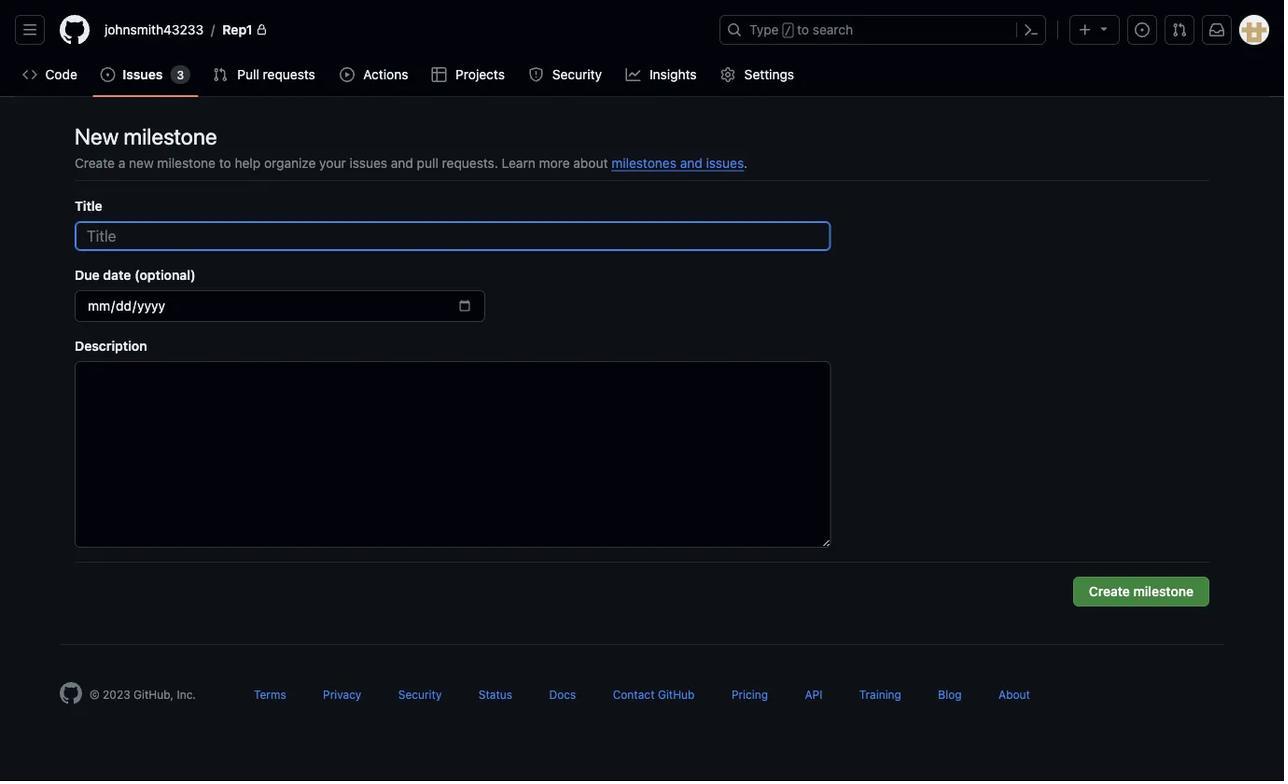 Task type: locate. For each thing, give the bounding box(es) containing it.
contact
[[613, 688, 655, 701]]

/ inside 'johnsmith43233 /'
[[211, 22, 215, 37]]

/ for type
[[785, 24, 791, 37]]

1 horizontal spatial /
[[785, 24, 791, 37]]

notifications image
[[1210, 22, 1225, 37]]

security left status
[[398, 688, 442, 701]]

git pull request image
[[213, 67, 228, 82]]

0 horizontal spatial issues
[[350, 155, 387, 170]]

0 vertical spatial security
[[552, 67, 602, 82]]

1 horizontal spatial security
[[552, 67, 602, 82]]

0 horizontal spatial create
[[75, 155, 115, 170]]

triangle down image
[[1097, 21, 1112, 36]]

shield image
[[529, 67, 543, 82]]

0 horizontal spatial to
[[219, 155, 231, 170]]

to left help
[[219, 155, 231, 170]]

about link
[[999, 688, 1030, 701]]

your
[[319, 155, 346, 170]]

Due date (optional) date field
[[75, 290, 485, 322]]

milestone inside button
[[1134, 584, 1194, 599]]

/ inside type / to search
[[785, 24, 791, 37]]

docs
[[549, 688, 576, 701]]

rep1
[[222, 22, 253, 37]]

date
[[103, 267, 131, 282]]

projects link
[[424, 61, 514, 89]]

issues
[[123, 67, 163, 82]]

2 vertical spatial milestone
[[1134, 584, 1194, 599]]

0 vertical spatial create
[[75, 155, 115, 170]]

1 horizontal spatial create
[[1089, 584, 1130, 599]]

learn
[[502, 155, 536, 170]]

lock image
[[256, 24, 268, 35]]

list
[[97, 15, 708, 45]]

code
[[45, 67, 77, 82]]

2 and from the left
[[680, 155, 703, 170]]

issue opened image
[[100, 67, 115, 82]]

to left search
[[797, 22, 809, 37]]

create
[[75, 155, 115, 170], [1089, 584, 1130, 599]]

1 vertical spatial to
[[219, 155, 231, 170]]

1 horizontal spatial issues
[[706, 155, 744, 170]]

.
[[744, 155, 748, 170]]

0 vertical spatial milestone
[[124, 123, 217, 149]]

issues right your
[[350, 155, 387, 170]]

create milestone button
[[1073, 577, 1210, 607]]

1 vertical spatial milestone
[[157, 155, 216, 170]]

security link left graph icon
[[521, 61, 611, 89]]

and
[[391, 155, 413, 170], [680, 155, 703, 170]]

security right the "shield" icon
[[552, 67, 602, 82]]

/ left rep1
[[211, 22, 215, 37]]

actions
[[363, 67, 408, 82]]

0 vertical spatial security link
[[521, 61, 611, 89]]

milestone for create
[[1134, 584, 1194, 599]]

0 horizontal spatial and
[[391, 155, 413, 170]]

security link left status
[[398, 688, 442, 701]]

0 horizontal spatial security link
[[398, 688, 442, 701]]

2 issues from the left
[[706, 155, 744, 170]]

gear image
[[721, 67, 736, 82]]

plus image
[[1078, 22, 1093, 37]]

pricing link
[[732, 688, 768, 701]]

issues right milestones
[[706, 155, 744, 170]]

settings link
[[713, 61, 803, 89]]

pull requests
[[237, 67, 315, 82]]

0 vertical spatial to
[[797, 22, 809, 37]]

security
[[552, 67, 602, 82], [398, 688, 442, 701]]

insights
[[650, 67, 697, 82]]

command palette image
[[1024, 22, 1039, 37]]

to
[[797, 22, 809, 37], [219, 155, 231, 170]]

pull
[[417, 155, 439, 170]]

due
[[75, 267, 100, 282]]

/ right type
[[785, 24, 791, 37]]

code image
[[22, 67, 37, 82]]

contact github
[[613, 688, 695, 701]]

homepage image
[[60, 682, 82, 705]]

list containing johnsmith43233 /
[[97, 15, 708, 45]]

footer
[[45, 644, 1239, 751]]

terms
[[254, 688, 286, 701]]

requests
[[263, 67, 315, 82]]

new
[[75, 123, 119, 149]]

and right milestones
[[680, 155, 703, 170]]

1 horizontal spatial and
[[680, 155, 703, 170]]

/
[[211, 22, 215, 37], [785, 24, 791, 37]]

due date (optional)
[[75, 267, 196, 282]]

milestone
[[124, 123, 217, 149], [157, 155, 216, 170], [1134, 584, 1194, 599]]

code link
[[15, 61, 85, 89]]

type
[[749, 22, 779, 37]]

johnsmith43233 /
[[105, 22, 215, 37]]

security link
[[521, 61, 611, 89], [398, 688, 442, 701]]

1 vertical spatial create
[[1089, 584, 1130, 599]]

terms link
[[254, 688, 286, 701]]

1 vertical spatial security
[[398, 688, 442, 701]]

0 horizontal spatial /
[[211, 22, 215, 37]]

issues
[[350, 155, 387, 170], [706, 155, 744, 170]]

johnsmith43233 link
[[97, 15, 211, 45]]

Title text field
[[75, 221, 831, 251]]

and left pull
[[391, 155, 413, 170]]



Task type: describe. For each thing, give the bounding box(es) containing it.
2023
[[103, 688, 130, 701]]

privacy
[[323, 688, 362, 701]]

description
[[75, 338, 147, 353]]

3
[[177, 68, 184, 81]]

api
[[805, 688, 823, 701]]

create inside new milestone create a new milestone to help organize your issues and pull requests. learn more about milestones and issues .
[[75, 155, 115, 170]]

©
[[90, 688, 100, 701]]

help
[[235, 155, 261, 170]]

1 horizontal spatial to
[[797, 22, 809, 37]]

api link
[[805, 688, 823, 701]]

blog link
[[938, 688, 962, 701]]

1 horizontal spatial security link
[[521, 61, 611, 89]]

insights link
[[618, 61, 706, 89]]

Description text field
[[75, 361, 831, 548]]

0 horizontal spatial security
[[398, 688, 442, 701]]

settings
[[744, 67, 794, 82]]

projects
[[456, 67, 505, 82]]

create inside button
[[1089, 584, 1130, 599]]

pull
[[237, 67, 259, 82]]

git pull request image
[[1172, 22, 1187, 37]]

milestone for new
[[124, 123, 217, 149]]

requests.
[[442, 155, 498, 170]]

search
[[813, 22, 853, 37]]

rep1 link
[[215, 15, 275, 45]]

homepage image
[[60, 15, 90, 45]]

/ for johnsmith43233
[[211, 22, 215, 37]]

docs link
[[549, 688, 576, 701]]

milestones
[[612, 155, 677, 170]]

about
[[999, 688, 1030, 701]]

new milestone create a new milestone to help organize your issues and pull requests. learn more about milestones and issues .
[[75, 123, 748, 170]]

issue opened image
[[1135, 22, 1150, 37]]

organize
[[264, 155, 316, 170]]

play image
[[340, 67, 355, 82]]

1 issues from the left
[[350, 155, 387, 170]]

status link
[[479, 688, 512, 701]]

© 2023 github, inc.
[[90, 688, 196, 701]]

to inside new milestone create a new milestone to help organize your issues and pull requests. learn more about milestones and issues .
[[219, 155, 231, 170]]

table image
[[432, 67, 447, 82]]

1 vertical spatial security link
[[398, 688, 442, 701]]

github,
[[134, 688, 174, 701]]

blog
[[938, 688, 962, 701]]

more
[[539, 155, 570, 170]]

training
[[859, 688, 902, 701]]

github
[[658, 688, 695, 701]]

milestones and issues link
[[612, 155, 744, 170]]

actions link
[[332, 61, 417, 89]]

1 and from the left
[[391, 155, 413, 170]]

about
[[573, 155, 608, 170]]

pull requests link
[[205, 61, 325, 89]]

pricing
[[732, 688, 768, 701]]

graph image
[[626, 67, 641, 82]]

privacy link
[[323, 688, 362, 701]]

type / to search
[[749, 22, 853, 37]]

(optional)
[[134, 267, 196, 282]]

training link
[[859, 688, 902, 701]]

new
[[129, 155, 154, 170]]

johnsmith43233
[[105, 22, 204, 37]]

title
[[75, 198, 102, 213]]

contact github link
[[613, 688, 695, 701]]

a
[[118, 155, 125, 170]]

inc.
[[177, 688, 196, 701]]

status
[[479, 688, 512, 701]]

create milestone
[[1089, 584, 1194, 599]]

footer containing © 2023 github, inc.
[[45, 644, 1239, 751]]



Task type: vqa. For each thing, say whether or not it's contained in the screenshot.
Stephmara
no



